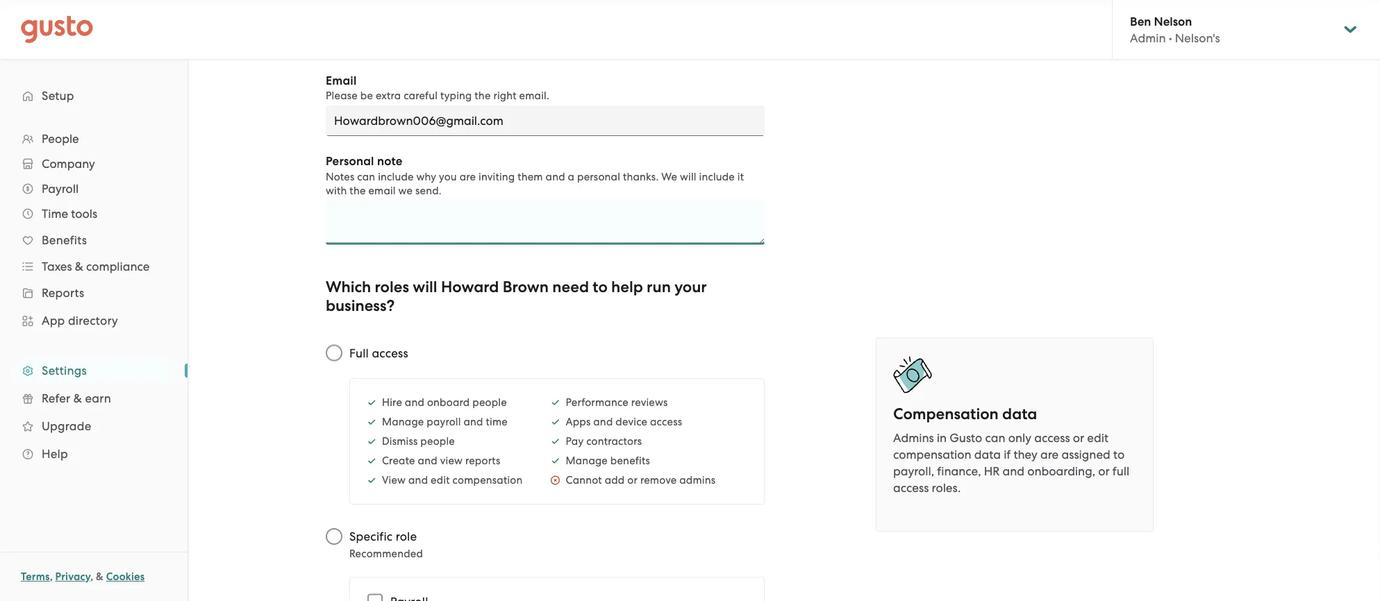Task type: locate. For each thing, give the bounding box(es) containing it.
send.
[[416, 185, 442, 197]]

access
[[372, 346, 409, 360], [651, 416, 683, 428], [1035, 431, 1071, 445], [894, 481, 929, 495]]

benefits link
[[14, 228, 174, 253]]

are inside personal note notes can include why you are inviting them and a personal thanks. we will include it with the email we send.
[[460, 171, 476, 183]]

data
[[1003, 406, 1038, 424], [975, 448, 1001, 462]]

pay
[[566, 436, 584, 448]]

edit inside admins in gusto can only access or edit compensation data if they are assigned to payroll, finance, hr and onboarding, or full access roles.
[[1088, 431, 1109, 445]]

run your business
[[326, 278, 707, 316]]

hire and onboard people
[[382, 397, 507, 409]]

0 vertical spatial will
[[680, 171, 697, 183]]

device
[[616, 416, 648, 428]]

1 horizontal spatial to
[[1114, 448, 1125, 462]]

people
[[42, 132, 79, 146]]

0 vertical spatial &
[[75, 260, 83, 274]]

time
[[42, 207, 68, 221]]

extra
[[376, 90, 401, 102]]

1 vertical spatial people
[[421, 436, 455, 448]]

0 horizontal spatial will
[[413, 278, 438, 297]]

refer
[[42, 392, 70, 406]]

can
[[357, 171, 376, 183], [986, 431, 1006, 445]]

hr
[[985, 465, 1000, 478]]

compensation down reports
[[453, 475, 523, 487]]

edit
[[1088, 431, 1109, 445], [431, 475, 450, 487]]

to left help
[[593, 278, 608, 297]]

2 include from the left
[[700, 171, 735, 183]]

ben
[[1131, 14, 1152, 28]]

they
[[1014, 448, 1038, 462]]

please
[[326, 90, 358, 102]]

will right we
[[680, 171, 697, 183]]

or up assigned
[[1074, 431, 1085, 445]]

include down note
[[378, 171, 414, 183]]

& for compliance
[[75, 260, 83, 274]]

0 horizontal spatial include
[[378, 171, 414, 183]]

personal note notes can include why you are inviting them and a personal thanks. we will include it with the email we send.
[[326, 154, 744, 197]]

the
[[475, 90, 491, 102], [350, 185, 366, 197]]

1 horizontal spatial manage
[[566, 455, 608, 467]]

0 horizontal spatial list
[[0, 126, 188, 468]]

& left cookies button
[[96, 571, 104, 584]]

and down if
[[1003, 465, 1025, 478]]

the inside email please be extra careful typing the right email.
[[475, 90, 491, 102]]

access up they
[[1035, 431, 1071, 445]]

are right you
[[460, 171, 476, 183]]

finance,
[[938, 465, 982, 478]]

the left right
[[475, 90, 491, 102]]

with
[[326, 185, 347, 197]]

0 vertical spatial people
[[473, 397, 507, 409]]

setup link
[[14, 83, 174, 108]]

we
[[662, 171, 678, 183]]

access down payroll,
[[894, 481, 929, 495]]

benefits
[[42, 234, 87, 247]]

can up email
[[357, 171, 376, 183]]

which
[[326, 278, 371, 297]]

manage up dismiss
[[382, 416, 424, 428]]

cannot add or remove admins
[[566, 475, 716, 487]]

list containing performance reviews
[[551, 396, 716, 488]]

1 horizontal spatial list
[[367, 396, 523, 488]]

you
[[439, 171, 457, 183]]

1 horizontal spatial include
[[700, 171, 735, 183]]

0 horizontal spatial people
[[421, 436, 455, 448]]

0 vertical spatial the
[[475, 90, 491, 102]]

list
[[0, 126, 188, 468], [367, 396, 523, 488], [551, 396, 716, 488]]

1 horizontal spatial data
[[1003, 406, 1038, 424]]

2 vertical spatial &
[[96, 571, 104, 584]]

the inside personal note notes can include why you are inviting them and a personal thanks. we will include it with the email we send.
[[350, 185, 366, 197]]

1 horizontal spatial can
[[986, 431, 1006, 445]]

and right hire
[[405, 397, 425, 409]]

to up full
[[1114, 448, 1125, 462]]

0 vertical spatial to
[[593, 278, 608, 297]]

create
[[382, 455, 415, 467]]

1 vertical spatial can
[[986, 431, 1006, 445]]

ben nelson admin • nelson's
[[1131, 14, 1221, 45]]

or right add
[[628, 475, 638, 487]]

will inside personal note notes can include why you are inviting them and a personal thanks. we will include it with the email we send.
[[680, 171, 697, 183]]

assigned
[[1062, 448, 1111, 462]]

refer & earn
[[42, 392, 111, 406]]

gusto
[[950, 431, 983, 445]]

specific role
[[350, 530, 417, 544]]

create and view reports
[[382, 455, 501, 467]]

2 horizontal spatial list
[[551, 396, 716, 488]]

people up 'time'
[[473, 397, 507, 409]]

0 vertical spatial manage
[[382, 416, 424, 428]]

Specific role radio
[[319, 522, 350, 552]]

gusto navigation element
[[0, 60, 188, 491]]

Full access radio
[[319, 338, 350, 369]]

1 horizontal spatial edit
[[1088, 431, 1109, 445]]

& left earn
[[73, 392, 82, 406]]

or
[[1074, 431, 1085, 445], [1099, 465, 1110, 478], [628, 475, 638, 487]]

0 vertical spatial edit
[[1088, 431, 1109, 445]]

terms link
[[21, 571, 50, 584]]

onboard
[[427, 397, 470, 409]]

time
[[486, 416, 508, 428]]

1 vertical spatial compensation
[[453, 475, 523, 487]]

1 vertical spatial the
[[350, 185, 366, 197]]

1 horizontal spatial ,
[[90, 571, 93, 584]]

contractors
[[587, 436, 642, 448]]

are up onboarding,
[[1041, 448, 1059, 462]]

app directory
[[42, 314, 118, 328]]

0 horizontal spatial ,
[[50, 571, 53, 584]]

time tools
[[42, 207, 97, 221]]

manage
[[382, 416, 424, 428], [566, 455, 608, 467]]

manage for manage benefits
[[566, 455, 608, 467]]

1 vertical spatial &
[[73, 392, 82, 406]]

1 vertical spatial will
[[413, 278, 438, 297]]

Personal note text field
[[326, 200, 765, 245]]

pay contractors
[[566, 436, 642, 448]]

& right taxes
[[75, 260, 83, 274]]

1 vertical spatial manage
[[566, 455, 608, 467]]

them
[[518, 171, 543, 183]]

compensation
[[894, 406, 999, 424]]

1 vertical spatial are
[[1041, 448, 1059, 462]]

email.
[[520, 90, 550, 102]]

privacy link
[[55, 571, 90, 584]]

0 vertical spatial are
[[460, 171, 476, 183]]

and left a
[[546, 171, 566, 183]]

company
[[42, 157, 95, 171]]

0 horizontal spatial compensation
[[453, 475, 523, 487]]

0 horizontal spatial the
[[350, 185, 366, 197]]

include left it
[[700, 171, 735, 183]]

will right roles
[[413, 278, 438, 297]]

will
[[680, 171, 697, 183], [413, 278, 438, 297]]

1 vertical spatial edit
[[431, 475, 450, 487]]

and left 'time'
[[464, 416, 483, 428]]

1 horizontal spatial are
[[1041, 448, 1059, 462]]

manage up cannot
[[566, 455, 608, 467]]

1 vertical spatial data
[[975, 448, 1001, 462]]

refer & earn link
[[14, 386, 174, 411]]

0 horizontal spatial manage
[[382, 416, 424, 428]]

reports
[[42, 286, 84, 300]]

1 horizontal spatial will
[[680, 171, 697, 183]]

are inside admins in gusto can only access or edit compensation data if they are assigned to payroll, finance, hr and onboarding, or full access roles.
[[1041, 448, 1059, 462]]

terms
[[21, 571, 50, 584]]

note
[[377, 154, 403, 169]]

time tools button
[[14, 202, 174, 227]]

data up only
[[1003, 406, 1038, 424]]

1 horizontal spatial compensation
[[894, 448, 972, 462]]

& inside refer & earn link
[[73, 392, 82, 406]]

the right with
[[350, 185, 366, 197]]

or left full
[[1099, 465, 1110, 478]]

and inside admins in gusto can only access or edit compensation data if they are assigned to payroll, finance, hr and onboarding, or full access roles.
[[1003, 465, 1025, 478]]

0 horizontal spatial can
[[357, 171, 376, 183]]

compensation data
[[894, 406, 1038, 424]]

upgrade
[[42, 420, 91, 434]]

list containing hire and onboard people
[[367, 396, 523, 488]]

remove
[[641, 475, 677, 487]]

compensation
[[894, 448, 972, 462], [453, 475, 523, 487]]

0 horizontal spatial are
[[460, 171, 476, 183]]

can up if
[[986, 431, 1006, 445]]

compensation down in at right bottom
[[894, 448, 972, 462]]

manage benefits
[[566, 455, 651, 467]]

data up hr
[[975, 448, 1001, 462]]

0 horizontal spatial data
[[975, 448, 1001, 462]]

0 vertical spatial can
[[357, 171, 376, 183]]

dismiss people
[[382, 436, 455, 448]]

and down dismiss people
[[418, 455, 438, 467]]

a
[[568, 171, 575, 183]]

Payroll checkbox
[[360, 587, 391, 602]]

can inside admins in gusto can only access or edit compensation data if they are assigned to payroll, finance, hr and onboarding, or full access roles.
[[986, 431, 1006, 445]]

people up create and view reports
[[421, 436, 455, 448]]

0 vertical spatial compensation
[[894, 448, 972, 462]]

payroll,
[[894, 465, 935, 478]]

1 horizontal spatial the
[[475, 90, 491, 102]]

edit down create and view reports
[[431, 475, 450, 487]]

can inside personal note notes can include why you are inviting them and a personal thanks. we will include it with the email we send.
[[357, 171, 376, 183]]

1 horizontal spatial people
[[473, 397, 507, 409]]

, left privacy link
[[50, 571, 53, 584]]

, left cookies button
[[90, 571, 93, 584]]

0 horizontal spatial edit
[[431, 475, 450, 487]]

cannot
[[566, 475, 602, 487]]

people
[[473, 397, 507, 409], [421, 436, 455, 448]]

edit up assigned
[[1088, 431, 1109, 445]]

1 vertical spatial to
[[1114, 448, 1125, 462]]

business
[[326, 297, 387, 316]]

compliance
[[86, 260, 150, 274]]

are
[[460, 171, 476, 183], [1041, 448, 1059, 462]]

access down the reviews
[[651, 416, 683, 428]]

?
[[387, 297, 395, 316]]

app
[[42, 314, 65, 328]]

& inside taxes & compliance 'dropdown button'
[[75, 260, 83, 274]]



Task type: describe. For each thing, give the bounding box(es) containing it.
nelson's
[[1176, 31, 1221, 45]]

it
[[738, 171, 744, 183]]

which roles will howard brown need to help
[[326, 278, 643, 297]]

to inside admins in gusto can only access or edit compensation data if they are assigned to payroll, finance, hr and onboarding, or full access roles.
[[1114, 448, 1125, 462]]

setup
[[42, 89, 74, 103]]

admins in gusto can only access or edit compensation data if they are assigned to payroll, finance, hr and onboarding, or full access roles.
[[894, 431, 1130, 495]]

privacy
[[55, 571, 90, 584]]

edit inside list
[[431, 475, 450, 487]]

benefits
[[611, 455, 651, 467]]

access right 'full'
[[372, 346, 409, 360]]

howard
[[441, 278, 499, 297]]

can for in
[[986, 431, 1006, 445]]

compensation inside admins in gusto can only access or edit compensation data if they are assigned to payroll, finance, hr and onboarding, or full access roles.
[[894, 448, 972, 462]]

data inside admins in gusto can only access or edit compensation data if they are assigned to payroll, finance, hr and onboarding, or full access roles.
[[975, 448, 1001, 462]]

apps
[[566, 416, 591, 428]]

payroll button
[[14, 177, 174, 202]]

0 vertical spatial data
[[1003, 406, 1038, 424]]

full
[[350, 346, 369, 360]]

terms , privacy , & cookies
[[21, 571, 145, 584]]

admins
[[894, 431, 935, 445]]

view
[[382, 475, 406, 487]]

reports link
[[14, 281, 174, 306]]

help
[[42, 448, 68, 461]]

careful
[[404, 90, 438, 102]]

can for note
[[357, 171, 376, 183]]

admins
[[680, 475, 716, 487]]

performance
[[566, 397, 629, 409]]

help
[[612, 278, 643, 297]]

and right view
[[409, 475, 428, 487]]

1 horizontal spatial or
[[1074, 431, 1085, 445]]

right
[[494, 90, 517, 102]]

reports
[[466, 455, 501, 467]]

in
[[937, 431, 947, 445]]

be
[[361, 90, 373, 102]]

roles
[[375, 278, 409, 297]]

apps and device access
[[566, 416, 683, 428]]

access inside list
[[651, 416, 683, 428]]

full
[[1113, 465, 1130, 478]]

we
[[399, 185, 413, 197]]

notes
[[326, 171, 355, 183]]

specific
[[350, 530, 393, 544]]

upgrade link
[[14, 414, 174, 439]]

1 include from the left
[[378, 171, 414, 183]]

performance reviews
[[566, 397, 668, 409]]

email
[[369, 185, 396, 197]]

if
[[1004, 448, 1011, 462]]

manage for manage payroll and time
[[382, 416, 424, 428]]

brown
[[503, 278, 549, 297]]

people button
[[14, 126, 174, 152]]

taxes & compliance button
[[14, 254, 174, 279]]

home image
[[21, 16, 93, 43]]

need
[[553, 278, 589, 297]]

cookies button
[[106, 569, 145, 586]]

list containing people
[[0, 126, 188, 468]]

and inside personal note notes can include why you are inviting them and a personal thanks. we will include it with the email we send.
[[546, 171, 566, 183]]

settings link
[[14, 359, 174, 384]]

thanks.
[[623, 171, 659, 183]]

and up pay contractors
[[594, 416, 613, 428]]

typing
[[441, 90, 472, 102]]

why
[[417, 171, 437, 183]]

onboarding,
[[1028, 465, 1096, 478]]

personal
[[578, 171, 621, 183]]

inviting
[[479, 171, 515, 183]]

role
[[396, 530, 417, 544]]

full access
[[350, 346, 409, 360]]

view
[[440, 455, 463, 467]]

email
[[326, 73, 357, 88]]

only
[[1009, 431, 1032, 445]]

manage payroll and time
[[382, 416, 508, 428]]

view and edit compensation
[[382, 475, 523, 487]]

Email field
[[326, 106, 765, 136]]

help link
[[14, 442, 174, 467]]

reviews
[[632, 397, 668, 409]]

roles.
[[932, 481, 961, 495]]

taxes
[[42, 260, 72, 274]]

personal
[[326, 154, 374, 169]]

2 , from the left
[[90, 571, 93, 584]]

hire
[[382, 397, 402, 409]]

0 horizontal spatial or
[[628, 475, 638, 487]]

tools
[[71, 207, 97, 221]]

directory
[[68, 314, 118, 328]]

payroll
[[427, 416, 461, 428]]

1 , from the left
[[50, 571, 53, 584]]

payroll
[[42, 182, 79, 196]]

taxes & compliance
[[42, 260, 150, 274]]

& for earn
[[73, 392, 82, 406]]

2 horizontal spatial or
[[1099, 465, 1110, 478]]

0 horizontal spatial to
[[593, 278, 608, 297]]

dismiss
[[382, 436, 418, 448]]

add
[[605, 475, 625, 487]]

app directory link
[[14, 309, 174, 334]]



Task type: vqa. For each thing, say whether or not it's contained in the screenshot.
Help "link"
yes



